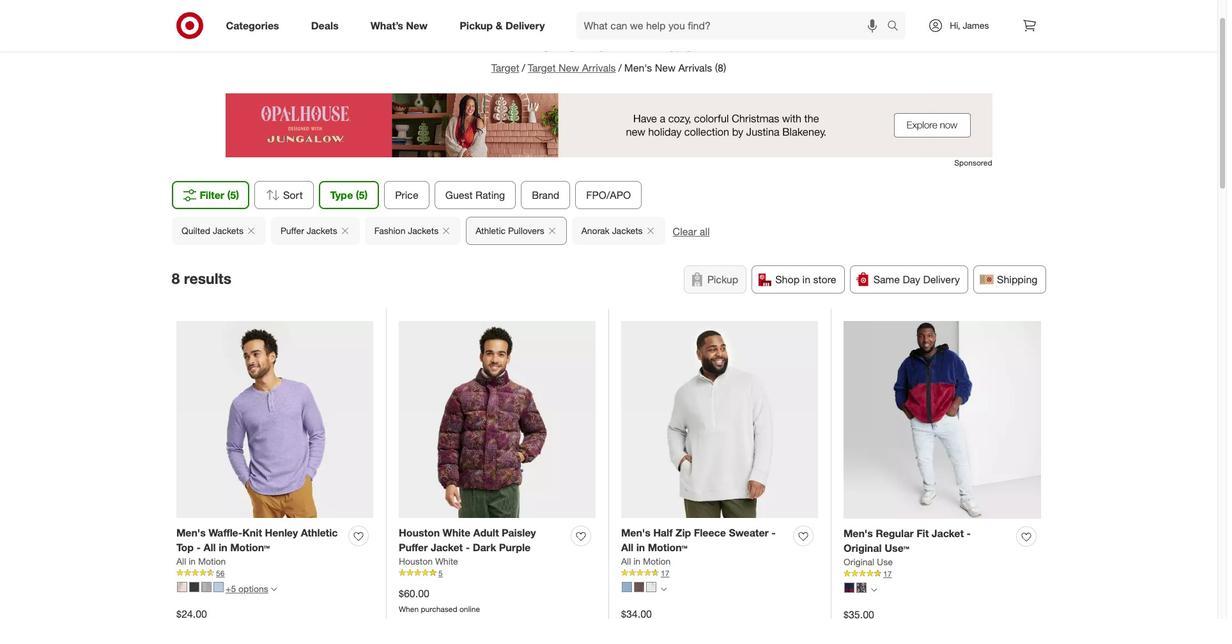 Task type: vqa. For each thing, say whether or not it's contained in the screenshot.
first MOTION™ from the left
yes



Task type: locate. For each thing, give the bounding box(es) containing it.
target link
[[492, 61, 520, 74]]

jackets inside the "quilted jackets" button
[[213, 225, 243, 236]]

1 horizontal spatial 17
[[884, 569, 892, 579]]

(5) inside button
[[227, 189, 239, 201]]

(5) right type
[[356, 189, 368, 201]]

1 vertical spatial jacket
[[431, 541, 463, 554]]

- right fit
[[967, 527, 972, 540]]

17 for all
[[661, 568, 670, 578]]

17 link down the men's regular fit jacket - original use™ link
[[844, 568, 1042, 580]]

all in motion
[[177, 556, 226, 566], [622, 556, 671, 566]]

fpo/apo button
[[576, 181, 642, 209]]

puffer down sort
[[280, 225, 304, 236]]

target
[[492, 61, 520, 74], [528, 61, 556, 74]]

1 horizontal spatial delivery
[[924, 273, 961, 286]]

all colors element
[[661, 585, 667, 593], [872, 586, 878, 593]]

1 horizontal spatial 17 link
[[844, 568, 1042, 580]]

houston inside houston white adult paisley puffer jacket - dark purple
[[399, 526, 440, 539]]

3 jackets from the left
[[408, 225, 439, 236]]

jackets right fashion
[[408, 225, 439, 236]]

1 vertical spatial puffer
[[399, 541, 428, 554]]

same day delivery button
[[850, 265, 969, 294]]

1 horizontal spatial puffer
[[399, 541, 428, 554]]

0 vertical spatial delivery
[[506, 19, 545, 32]]

1 jackets from the left
[[213, 225, 243, 236]]

jackets for puffer jackets
[[307, 225, 337, 236]]

0 horizontal spatial motion
[[198, 556, 226, 566]]

white inside the houston white link
[[435, 556, 458, 566]]

0 vertical spatial athletic
[[476, 225, 506, 236]]

1 horizontal spatial all colors element
[[872, 586, 878, 593]]

pickup for pickup & delivery
[[460, 19, 493, 32]]

delivery inside 'button'
[[924, 273, 961, 286]]

houston up houston white
[[399, 526, 440, 539]]

1 vertical spatial houston
[[399, 556, 433, 566]]

new
[[406, 19, 428, 32], [583, 33, 622, 56], [559, 61, 580, 74], [655, 61, 676, 74]]

1 horizontal spatial motion
[[643, 556, 671, 566]]

0 horizontal spatial motion™
[[230, 541, 270, 554]]

0 horizontal spatial 17
[[661, 568, 670, 578]]

0 vertical spatial jacket
[[932, 527, 965, 540]]

motion™
[[230, 541, 270, 554], [648, 541, 688, 554]]

17 link for jacket
[[844, 568, 1042, 580]]

jacket up houston white
[[431, 541, 463, 554]]

same
[[874, 273, 901, 286]]

- left dark at the left of page
[[466, 541, 470, 554]]

jackets for fashion jackets
[[408, 225, 439, 236]]

advertisement region
[[225, 93, 993, 157]]

black image
[[857, 583, 867, 593]]

2 motion from the left
[[643, 556, 671, 566]]

0 vertical spatial puffer
[[280, 225, 304, 236]]

1 all in motion from the left
[[177, 556, 226, 566]]

2 motion™ from the left
[[648, 541, 688, 554]]

0 horizontal spatial 17 link
[[622, 568, 819, 579]]

original inside men's regular fit jacket - original use™
[[844, 542, 882, 554]]

0 horizontal spatial (5)
[[227, 189, 239, 201]]

puffer up houston white
[[399, 541, 428, 554]]

guest rating button
[[435, 181, 516, 209]]

jackets for anorak jackets
[[612, 225, 643, 236]]

all
[[700, 225, 710, 238]]

new right target link
[[559, 61, 580, 74]]

17 link
[[622, 568, 819, 579], [844, 568, 1042, 580]]

target right target link
[[528, 61, 556, 74]]

fashion jackets
[[374, 225, 439, 236]]

all colors image for use™
[[872, 587, 878, 593]]

jackets right quilted
[[213, 225, 243, 236]]

0 horizontal spatial jacket
[[431, 541, 463, 554]]

original
[[844, 542, 882, 554], [844, 556, 875, 567]]

men's waffle-knit henley athletic top - all in motion™ image
[[177, 321, 374, 518], [177, 321, 374, 518]]

0 vertical spatial original
[[844, 542, 882, 554]]

men's for men's regular fit jacket - original use™
[[844, 527, 874, 540]]

0 horizontal spatial all in motion
[[177, 556, 226, 566]]

0 horizontal spatial delivery
[[506, 19, 545, 32]]

- right top
[[197, 541, 201, 554]]

same day delivery
[[874, 273, 961, 286]]

1 horizontal spatial all in motion link
[[622, 555, 671, 568]]

all in motion down top
[[177, 556, 226, 566]]

puffer
[[280, 225, 304, 236], [399, 541, 428, 554]]

paisley
[[502, 526, 536, 539]]

athletic right the henley
[[301, 526, 338, 539]]

0 horizontal spatial /
[[522, 61, 526, 74]]

men's regular fit jacket - original use™ image
[[844, 321, 1042, 519], [844, 321, 1042, 519]]

1 horizontal spatial all colors image
[[872, 587, 878, 593]]

1 horizontal spatial pickup
[[708, 273, 739, 286]]

jacket right fit
[[932, 527, 965, 540]]

all colors + 5 more colors image
[[271, 587, 277, 592]]

all colors image right cream icon
[[661, 587, 667, 592]]

1 horizontal spatial jacket
[[932, 527, 965, 540]]

zip
[[676, 526, 692, 539]]

1 motion™ from the left
[[230, 541, 270, 554]]

men's inside the men's waffle-knit henley athletic top - all in motion™
[[177, 526, 206, 539]]

all colors image right black image
[[872, 587, 878, 593]]

pickup inside button
[[708, 273, 739, 286]]

-
[[772, 526, 776, 539], [967, 527, 972, 540], [197, 541, 201, 554], [466, 541, 470, 554]]

0 vertical spatial pickup
[[460, 19, 493, 32]]

jacket inside men's regular fit jacket - original use™
[[932, 527, 965, 540]]

pickup down all
[[708, 273, 739, 286]]

results
[[184, 269, 232, 287]]

jackets down type
[[307, 225, 337, 236]]

0 horizontal spatial target
[[492, 61, 520, 74]]

houston white adult paisley puffer jacket - dark purple image
[[399, 321, 596, 518], [399, 321, 596, 518]]

shop in store
[[776, 273, 837, 286]]

filter (5)
[[200, 189, 239, 201]]

2 original from the top
[[844, 556, 875, 567]]

men's regular fit jacket - original use™
[[844, 527, 972, 554]]

men's inside men's half zip fleece sweater - all in motion™
[[622, 526, 651, 539]]

1 vertical spatial delivery
[[924, 273, 961, 286]]

target down pickup & delivery link
[[492, 61, 520, 74]]

(5) for filter (5)
[[227, 189, 239, 201]]

fashion jackets button
[[365, 217, 461, 245]]

17 down use
[[884, 569, 892, 579]]

fleece
[[694, 526, 727, 539]]

pickup left &
[[460, 19, 493, 32]]

1 houston from the top
[[399, 526, 440, 539]]

pickup
[[460, 19, 493, 32], [708, 273, 739, 286]]

2 (5) from the left
[[356, 189, 368, 201]]

all in motion link
[[177, 555, 226, 568], [622, 555, 671, 568]]

motion
[[198, 556, 226, 566], [643, 556, 671, 566]]

white inside houston white adult paisley puffer jacket - dark purple
[[443, 526, 471, 539]]

athletic inside the men's waffle-knit henley athletic top - all in motion™
[[301, 526, 338, 539]]

0 vertical spatial houston
[[399, 526, 440, 539]]

all colors element for all
[[661, 585, 667, 593]]

jackets inside puffer jackets 'button'
[[307, 225, 337, 236]]

0 horizontal spatial puffer
[[280, 225, 304, 236]]

1 horizontal spatial motion™
[[648, 541, 688, 554]]

sponsored
[[955, 158, 993, 167]]

all colors element for use™
[[872, 586, 878, 593]]

motion™ down half
[[648, 541, 688, 554]]

quilted
[[181, 225, 210, 236]]

options
[[239, 583, 268, 594]]

men's half zip fleece sweater - all in motion™ image
[[622, 321, 819, 518], [622, 321, 819, 518]]

1 vertical spatial pickup
[[708, 273, 739, 286]]

quilted jackets
[[181, 225, 243, 236]]

1 vertical spatial athletic
[[301, 526, 338, 539]]

white up 5 on the left bottom
[[435, 556, 458, 566]]

1 horizontal spatial target
[[528, 61, 556, 74]]

price
[[395, 189, 419, 201]]

2 jackets from the left
[[307, 225, 337, 236]]

all
[[204, 541, 216, 554], [622, 541, 634, 554], [177, 556, 186, 566], [622, 556, 631, 566]]

jackets inside 'anorak jackets' "button"
[[612, 225, 643, 236]]

1 horizontal spatial /
[[619, 61, 622, 74]]

0 vertical spatial white
[[443, 526, 471, 539]]

2 all in motion link from the left
[[622, 555, 671, 568]]

(5)
[[227, 189, 239, 201], [356, 189, 368, 201]]

delivery right &
[[506, 19, 545, 32]]

original up original use
[[844, 542, 882, 554]]

all in motion for all
[[177, 556, 226, 566]]

puffer inside 'button'
[[280, 225, 304, 236]]

/ right target new arrivals link on the top
[[619, 61, 622, 74]]

- right sweater
[[772, 526, 776, 539]]

all in motion link down top
[[177, 555, 226, 568]]

motion up cream icon
[[643, 556, 671, 566]]

price button
[[385, 181, 430, 209]]

all colors image
[[661, 587, 667, 592], [872, 587, 878, 593]]

athletic inside button
[[476, 225, 506, 236]]

delivery
[[506, 19, 545, 32], [924, 273, 961, 286]]

motion for in
[[198, 556, 226, 566]]

dark
[[473, 541, 497, 554]]

17 down half
[[661, 568, 670, 578]]

/
[[522, 61, 526, 74], [619, 61, 622, 74]]

pickup for pickup
[[708, 273, 739, 286]]

jackets for quilted jackets
[[213, 225, 243, 236]]

purple
[[499, 541, 531, 554]]

1 motion from the left
[[198, 556, 226, 566]]

jackets right 'anorak'
[[612, 225, 643, 236]]

1 original from the top
[[844, 542, 882, 554]]

categories
[[226, 19, 279, 32]]

- inside houston white adult paisley puffer jacket - dark purple
[[466, 541, 470, 554]]

men's half zip fleece sweater - all in motion™ link
[[622, 526, 789, 555]]

white left adult
[[443, 526, 471, 539]]

houston
[[399, 526, 440, 539], [399, 556, 433, 566]]

1 horizontal spatial (5)
[[356, 189, 368, 201]]

5 link
[[399, 568, 596, 579]]

(5) right filter
[[227, 189, 239, 201]]

all in motion link up cream icon
[[622, 555, 671, 568]]

puffer jackets
[[280, 225, 337, 236]]

4 jackets from the left
[[612, 225, 643, 236]]

white
[[443, 526, 471, 539], [435, 556, 458, 566]]

deals link
[[300, 12, 355, 40]]

fashion
[[374, 225, 405, 236]]

all colors element right black image
[[872, 586, 878, 593]]

17
[[661, 568, 670, 578], [884, 569, 892, 579]]

1 vertical spatial original
[[844, 556, 875, 567]]

jackets
[[213, 225, 243, 236], [307, 225, 337, 236], [408, 225, 439, 236], [612, 225, 643, 236]]

original left use
[[844, 556, 875, 567]]

0 horizontal spatial all in motion link
[[177, 555, 226, 568]]

delivery for pickup & delivery
[[506, 19, 545, 32]]

all in motion up cream icon
[[622, 556, 671, 566]]

0 horizontal spatial all colors image
[[661, 587, 667, 592]]

0 horizontal spatial all colors element
[[661, 585, 667, 593]]

type (5)
[[330, 189, 368, 201]]

brand button
[[521, 181, 571, 209]]

- inside men's regular fit jacket - original use™
[[967, 527, 972, 540]]

2 / from the left
[[619, 61, 622, 74]]

brown image
[[634, 582, 645, 592]]

filter
[[200, 189, 225, 201]]

1 all in motion link from the left
[[177, 555, 226, 568]]

jackets inside fashion jackets button
[[408, 225, 439, 236]]

athletic down rating
[[476, 225, 506, 236]]

/ right target link
[[522, 61, 526, 74]]

2 all in motion from the left
[[622, 556, 671, 566]]

&
[[496, 19, 503, 32]]

fpo/apo
[[587, 189, 631, 201]]

store
[[814, 273, 837, 286]]

2 houston from the top
[[399, 556, 433, 566]]

all inside the men's waffle-knit henley athletic top - all in motion™
[[204, 541, 216, 554]]

pickup & delivery link
[[449, 12, 561, 40]]

use
[[878, 556, 893, 567]]

(5) for type (5)
[[356, 189, 368, 201]]

in
[[803, 273, 811, 286], [219, 541, 228, 554], [637, 541, 646, 554], [189, 556, 196, 566], [634, 556, 641, 566]]

0 horizontal spatial athletic
[[301, 526, 338, 539]]

arrivals
[[627, 33, 694, 56], [582, 61, 616, 74], [679, 61, 713, 74]]

motion up "56"
[[198, 556, 226, 566]]

in inside men's half zip fleece sweater - all in motion™
[[637, 541, 646, 554]]

1 horizontal spatial athletic
[[476, 225, 506, 236]]

men's inside men's regular fit jacket - original use™
[[844, 527, 874, 540]]

all in motion link for all
[[177, 555, 226, 568]]

houston up $60.00 in the left bottom of the page
[[399, 556, 433, 566]]

motion™ down knit
[[230, 541, 270, 554]]

17 link down 'men's half zip fleece sweater - all in motion™' link
[[622, 568, 819, 579]]

all in motion for in
[[622, 556, 671, 566]]

0 horizontal spatial pickup
[[460, 19, 493, 32]]

1 horizontal spatial all in motion
[[622, 556, 671, 566]]

1 vertical spatial white
[[435, 556, 458, 566]]

james
[[963, 20, 990, 31]]

delivery right 'day'
[[924, 273, 961, 286]]

all colors element right cream icon
[[661, 585, 667, 593]]

1 (5) from the left
[[227, 189, 239, 201]]

white for houston white adult paisley puffer jacket - dark purple
[[443, 526, 471, 539]]



Task type: describe. For each thing, give the bounding box(es) containing it.
search
[[882, 20, 913, 33]]

new left (8)
[[655, 61, 676, 74]]

guest
[[446, 189, 473, 201]]

1 / from the left
[[522, 61, 526, 74]]

men's waffle-knit henley athletic top - all in motion™
[[177, 526, 338, 554]]

use™
[[885, 542, 910, 554]]

men's waffle-knit henley athletic top - all in motion™ link
[[177, 526, 343, 555]]

online
[[460, 604, 480, 614]]

shipping
[[998, 273, 1038, 286]]

brand
[[532, 189, 560, 201]]

type
[[330, 189, 353, 201]]

56
[[216, 568, 225, 578]]

dark blue image
[[845, 583, 855, 593]]

men's for men's waffle-knit henley athletic top - all in motion™
[[177, 526, 206, 539]]

anorak
[[582, 225, 610, 236]]

cream image
[[647, 582, 657, 592]]

$60.00 when purchased online
[[399, 587, 480, 614]]

What can we help you find? suggestions appear below search field
[[577, 12, 891, 40]]

motion for motion™
[[643, 556, 671, 566]]

houston white link
[[399, 555, 458, 568]]

motion™ inside the men's waffle-knit henley athletic top - all in motion™
[[230, 541, 270, 554]]

clear all
[[673, 225, 710, 238]]

(8)
[[715, 61, 727, 74]]

original use
[[844, 556, 893, 567]]

athletic pullovers button
[[466, 217, 567, 245]]

airway blue image
[[622, 582, 633, 592]]

deals
[[311, 19, 339, 32]]

men's new arrivals target / target new arrivals / men's new arrivals (8)
[[492, 33, 727, 74]]

half
[[654, 526, 673, 539]]

henley
[[265, 526, 298, 539]]

new right what's
[[406, 19, 428, 32]]

what's new
[[371, 19, 428, 32]]

adult
[[474, 526, 499, 539]]

white for houston white
[[435, 556, 458, 566]]

pickup & delivery
[[460, 19, 545, 32]]

rating
[[476, 189, 505, 201]]

- inside men's half zip fleece sweater - all in motion™
[[772, 526, 776, 539]]

quilted jackets button
[[172, 217, 266, 245]]

anorak jackets button
[[572, 217, 665, 245]]

top
[[177, 541, 194, 554]]

new up target new arrivals link on the top
[[583, 33, 622, 56]]

sort
[[283, 189, 303, 201]]

target new arrivals link
[[528, 61, 616, 74]]

pickup button
[[684, 265, 747, 294]]

black onyx image
[[189, 582, 200, 592]]

$60.00
[[399, 587, 430, 600]]

all in motion link for in
[[622, 555, 671, 568]]

in inside shop in store 'button'
[[803, 273, 811, 286]]

gray image
[[201, 582, 212, 592]]

pullovers
[[508, 225, 544, 236]]

all inside men's half zip fleece sweater - all in motion™
[[622, 541, 634, 554]]

hi, james
[[951, 20, 990, 31]]

8 results
[[172, 269, 232, 287]]

- inside the men's waffle-knit henley athletic top - all in motion™
[[197, 541, 201, 554]]

purchased
[[421, 604, 458, 614]]

original use link
[[844, 556, 893, 568]]

houston white
[[399, 556, 458, 566]]

guest rating
[[446, 189, 505, 201]]

anorak jackets
[[582, 225, 643, 236]]

hi,
[[951, 20, 961, 31]]

+5 options
[[226, 583, 268, 594]]

delivery for same day delivery
[[924, 273, 961, 286]]

in inside the men's waffle-knit henley athletic top - all in motion™
[[219, 541, 228, 554]]

houston white adult paisley puffer jacket - dark purple link
[[399, 526, 566, 555]]

what's new link
[[360, 12, 444, 40]]

day
[[903, 273, 921, 286]]

athletic pullovers
[[476, 225, 544, 236]]

8
[[172, 269, 180, 287]]

sweater
[[729, 526, 769, 539]]

puffer jackets button
[[271, 217, 360, 245]]

fit
[[917, 527, 929, 540]]

blue image
[[214, 582, 224, 592]]

categories link
[[215, 12, 295, 40]]

filter (5) button
[[172, 181, 249, 209]]

knit
[[243, 526, 262, 539]]

clear
[[673, 225, 697, 238]]

2 target from the left
[[528, 61, 556, 74]]

what's
[[371, 19, 404, 32]]

17 link for fleece
[[622, 568, 819, 579]]

puffer inside houston white adult paisley puffer jacket - dark purple
[[399, 541, 428, 554]]

17 for use™
[[884, 569, 892, 579]]

+5 options button
[[171, 579, 283, 599]]

+5
[[226, 583, 236, 594]]

shop in store button
[[752, 265, 845, 294]]

men's half zip fleece sweater - all in motion™
[[622, 526, 776, 554]]

houston for houston white adult paisley puffer jacket - dark purple
[[399, 526, 440, 539]]

men's for men's half zip fleece sweater - all in motion™
[[622, 526, 651, 539]]

all colors + 5 more colors element
[[271, 585, 277, 593]]

houston for houston white
[[399, 556, 433, 566]]

waffle-
[[209, 526, 243, 539]]

motion™ inside men's half zip fleece sweater - all in motion™
[[648, 541, 688, 554]]

clear all button
[[673, 224, 710, 239]]

sort button
[[255, 181, 314, 209]]

houston white adult paisley puffer jacket - dark purple
[[399, 526, 536, 554]]

all colors image for all
[[661, 587, 667, 592]]

shipping button
[[974, 265, 1047, 294]]

1 target from the left
[[492, 61, 520, 74]]

regular
[[876, 527, 914, 540]]

jacket inside houston white adult paisley puffer jacket - dark purple
[[431, 541, 463, 554]]

pink image
[[177, 582, 187, 592]]

men's regular fit jacket - original use™ link
[[844, 526, 1012, 556]]

56 link
[[177, 568, 374, 579]]



